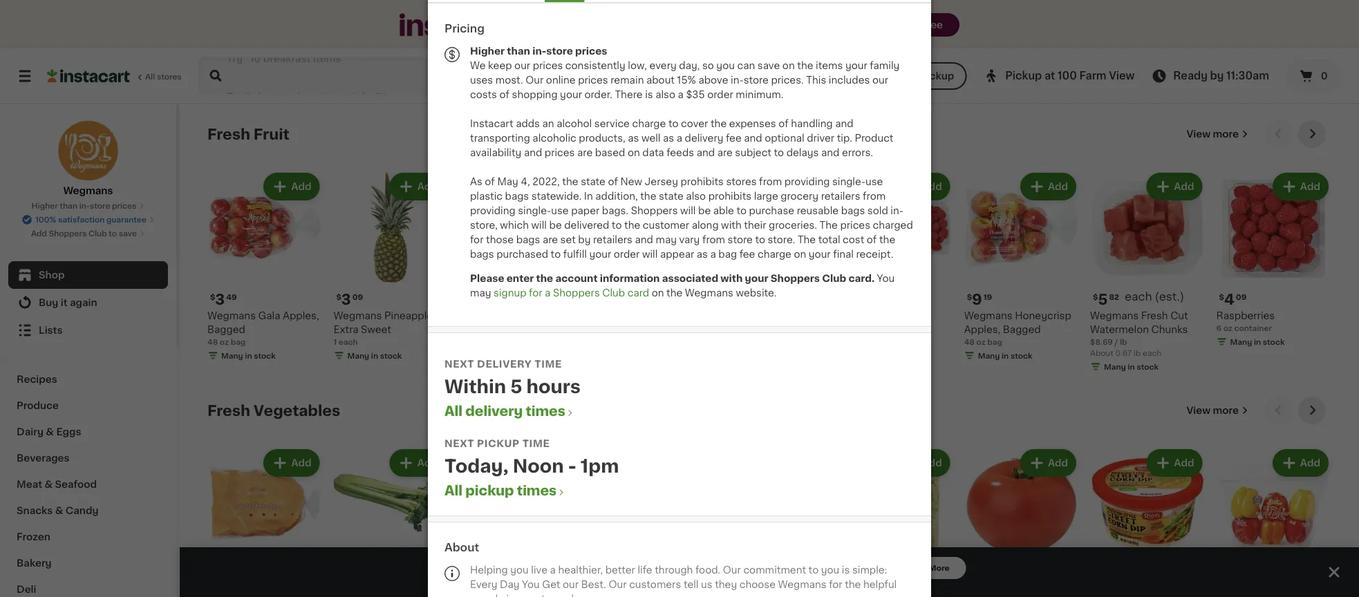 Task type: describe. For each thing, give the bounding box(es) containing it.
0 vertical spatial view
[[1109, 71, 1135, 81]]

$ 1 79
[[841, 569, 864, 584]]


[[445, 47, 460, 62]]

each up day
[[492, 568, 519, 579]]

within
[[445, 378, 506, 396]]

and up subject
[[744, 133, 763, 143]]

& for meat
[[45, 480, 53, 490]]

add button for wegmans shredded
[[896, 451, 949, 476]]

0 vertical spatial higher
[[470, 46, 505, 56]]

to down bags.
[[612, 220, 622, 230]]

$ 9 19
[[967, 293, 993, 307]]

addition,
[[596, 191, 638, 201]]

shoppers down store.
[[771, 274, 820, 283]]

$ 3 49 for wegmans gala apples, bagged
[[210, 293, 237, 307]]

the down the "please enter the account information associated with your shoppers club card."
[[667, 288, 683, 298]]

1 vertical spatial from
[[863, 191, 886, 201]]

(est.) for 1
[[522, 568, 551, 579]]

to left cover
[[669, 119, 679, 128]]

prices up online
[[533, 61, 563, 70]]

1 horizontal spatial higher than in-store prices
[[470, 46, 608, 56]]

errors.
[[842, 148, 874, 157]]

final
[[834, 249, 854, 259]]

add button for wegmans fresh cut watermelon chunks
[[1148, 174, 1202, 199]]

each (est.) for 1
[[492, 568, 551, 579]]

shoppers down account
[[553, 288, 600, 298]]

1 vertical spatial be
[[550, 220, 562, 230]]

cost
[[843, 235, 865, 244]]

instacart logo image
[[47, 68, 130, 84]]


[[445, 566, 460, 582]]

our up h
[[563, 580, 579, 590]]

all pickup times 
[[445, 484, 567, 498]]

1 horizontal spatial than
[[507, 46, 530, 56]]

82
[[1110, 293, 1120, 301]]

each inside the $ 1 48 each (est.)
[[618, 291, 645, 303]]

delivery up within 5 hours
[[477, 359, 532, 369]]

in up within 5 hours
[[497, 363, 505, 371]]

prices up consistently
[[576, 46, 608, 56]]

add inside add shoppers club to save link
[[31, 230, 47, 238]]

a inside instacart adds an alcohol service charge to cover the expenses of handling and transporting alcoholic products, as well as a delivery fee and optional driver tip. product availability and prices are based on data feeds and are subject to delays and errors.
[[677, 133, 683, 143]]

sugar
[[637, 311, 665, 321]]

vegetables
[[254, 404, 340, 418]]

48 inside the $ 1 48 each (est.)
[[602, 293, 612, 301]]

people
[[470, 594, 504, 598]]

2 horizontal spatial you
[[822, 565, 840, 575]]

1 horizontal spatial for
[[529, 288, 543, 298]]

many for raspberries
[[1231, 338, 1253, 346]]

again
[[70, 298, 97, 308]]

in inside helping you live a healthier, better life through food.  our commitment to you is simple: every day you get our best.  our customers tell us they choose wegmans for the helpful people in our stores, h
[[507, 594, 515, 598]]

delivered
[[565, 220, 610, 230]]

pickup at 100 farm view
[[1006, 71, 1135, 81]]

49 for wegmans gala apples, bagged
[[226, 293, 237, 301]]

low,
[[628, 61, 647, 70]]

prices up guarantee
[[112, 202, 137, 210]]

1 vertical spatial state
[[659, 191, 684, 201]]

$1.48 each (estimated) element
[[586, 291, 701, 309]]

$ up '1 each'
[[715, 293, 720, 301]]

$ inside $ 3 09
[[336, 293, 342, 301]]

 for hours
[[566, 408, 575, 418]]

store inside as of may 4, 2022, the state of new jersey prohibits stores from providing single-use plastic bags statewide. in addition, the state also prohibits large grocery retailers from providing single-use paper bags. shoppers will be able to purchase reusable bags sold in- store, which will be delivered to the customer along with their groceries. the prices charged for those bags are set by retailers and may vary from store to store. the total cost of the bags purchased to fulfill your order will appear as a bag fee charge on your final receipt.
[[728, 235, 753, 244]]

$ inside the $ 9 19
[[967, 293, 972, 301]]

1 for $ 1 88
[[468, 569, 474, 584]]

simple:
[[853, 565, 888, 575]]

times for 5
[[526, 405, 566, 418]]

add inside treatment tracker modal dialog
[[773, 563, 797, 574]]

$ up wegmans gala apples, bagged 48 oz bag
[[210, 293, 215, 301]]

add button for wegmans sugar bee apples
[[644, 174, 697, 199]]

large
[[754, 191, 779, 201]]

next
[[682, 563, 709, 574]]

more
[[929, 565, 950, 572]]

hours
[[527, 378, 581, 396]]

bags up purchased
[[516, 235, 540, 244]]

(est.) for 0
[[778, 568, 808, 579]]

charge inside instacart adds an alcohol service charge to cover the expenses of handling and transporting alcoholic products, as well as a delivery fee and optional driver tip. product availability and prices are based on data feeds and are subject to delays and errors.
[[632, 119, 666, 128]]

add button for wegmans celery, 24ct
[[391, 451, 445, 476]]

meat & seafood link
[[8, 472, 168, 498]]

on inside treatment tracker modal dialog
[[663, 563, 679, 574]]

online
[[546, 75, 576, 85]]

0 vertical spatial lb
[[1120, 338, 1128, 346]]

there
[[615, 90, 643, 99]]

0 horizontal spatial about
[[445, 542, 479, 553]]

bag inside as of may 4, 2022, the state of new jersey prohibits stores from providing single-use plastic bags statewide. in addition, the state also prohibits large grocery retailers from providing single-use paper bags. shoppers will be able to purchase reusable bags sold in- store, which will be delivered to the customer along with their groceries. the prices charged for those bags are set by retailers and may vary from store to store. the total cost of the bags purchased to fulfill your order will appear as a bag fee charge on your final receipt.
[[719, 249, 737, 259]]

may inside you may
[[470, 288, 491, 298]]

for inside helping you live a healthier, better life through food.  our commitment to you is simple: every day you get our best.  our customers tell us they choose wegmans for the helpful people in our stores, h
[[829, 580, 843, 590]]

delivery inside treatment tracker modal dialog
[[610, 563, 660, 574]]

honeycrisp inside wegmans honeycrisp apples, bagged 48 oz bag
[[1015, 311, 1072, 321]]

1 vertical spatial prohibits
[[709, 191, 752, 201]]

you inside helping you live a healthier, better life through food.  our commitment to you is simple: every day you get our best.  our customers tell us they choose wegmans for the helpful people in our stores, h
[[522, 580, 540, 590]]

$ 1
[[967, 569, 979, 584]]

order.
[[585, 90, 613, 99]]

stock down "wegmans fresh cut watermelon chunks $8.69 / lb about 0.67 lb each"
[[1137, 363, 1159, 371]]

in- up online
[[533, 46, 547, 56]]

a inside helping you live a healthier, better life through food.  our commitment to you is simple: every day you get our best.  our customers tell us they choose wegmans for the helpful people in our stores, h
[[550, 565, 556, 575]]

many in stock for 6
[[1231, 338, 1285, 346]]

soli organic baby
[[586, 588, 673, 598]]

add button for wegmans pineapple, extra sweet
[[391, 174, 445, 199]]

1 horizontal spatial retailers
[[821, 191, 861, 201]]

by inside as of may 4, 2022, the state of new jersey prohibits stores from providing single-use plastic bags statewide. in addition, the state also prohibits large grocery retailers from providing single-use paper bags. shoppers will be able to purchase reusable bags sold in- store, which will be delivered to the customer along with their groceries. the prices charged for those bags are set by retailers and may vary from store to store. the total cost of the bags purchased to fulfill your order will appear as a bag fee charge on your final receipt.
[[578, 235, 591, 244]]

many down the 0.67
[[1105, 363, 1127, 371]]

pickup button
[[886, 62, 967, 90]]

of up receipt.
[[867, 235, 877, 244]]

meat & seafood
[[17, 480, 97, 490]]

3 for 1 each
[[720, 293, 730, 307]]

today,
[[445, 458, 509, 476]]

our down day
[[518, 594, 534, 598]]

$ inside $ 1 79
[[841, 570, 846, 577]]

in down wegmans pineapple, extra sweet 1 each
[[371, 352, 378, 360]]

12 oz container button
[[838, 170, 954, 334]]

shoppers inside as of may 4, 2022, the state of new jersey prohibits stores from providing single-use plastic bags statewide. in addition, the state also prohibits large grocery retailers from providing single-use paper bags. shoppers will be able to purchase reusable bags sold in- store, which will be delivered to the customer along with their groceries. the prices charged for those bags are set by retailers and may vary from store to store. the total cost of the bags purchased to fulfill your order will appear as a bag fee charge on your final receipt.
[[631, 206, 678, 215]]

1 horizontal spatial be
[[699, 206, 711, 215]]

your right fulfill
[[590, 249, 612, 259]]

79 for 1
[[854, 570, 864, 577]]

-
[[568, 458, 577, 476]]

purchase
[[749, 206, 795, 215]]

more button
[[913, 557, 967, 580]]

recipes link
[[8, 367, 168, 393]]

may inside as of may 4, 2022, the state of new jersey prohibits stores from providing single-use plastic bags statewide. in addition, the state also prohibits large grocery retailers from providing single-use paper bags. shoppers will be able to purchase reusable bags sold in- store, which will be delivered to the customer along with their groceries. the prices charged for those bags are set by retailers and may vary from store to store. the total cost of the bags purchased to fulfill your order will appear as a bag fee charge on your final receipt.
[[656, 235, 677, 244]]

view more button for wegmans honeycrisp apples, bagged
[[1182, 120, 1255, 148]]

in down raspberries 6 oz container
[[1255, 338, 1262, 346]]

bee
[[668, 311, 687, 321]]

try free button
[[0, 0, 1360, 48]]

3 for wegmans gala apples, bagged
[[215, 293, 225, 307]]

oz inside wegmans gala apples, bagged 48 oz bag
[[220, 338, 229, 346]]

in down wegmans honeycrisp apples, bagged 48 oz bag
[[1002, 352, 1009, 360]]

prices down consistently
[[578, 75, 608, 85]]

and up the tip.
[[836, 119, 854, 128]]

& for snacks
[[55, 506, 63, 516]]

0 horizontal spatial stores
[[157, 73, 182, 81]]

1 down you may
[[712, 324, 715, 332]]

all stores
[[145, 73, 182, 81]]

helping you live a healthier, better life through food.  our commitment to you is simple: every day you get our best.  our customers tell us they choose wegmans for the helpful people in our stores, h
[[470, 565, 897, 598]]

best.
[[581, 580, 607, 590]]

1 horizontal spatial as
[[663, 133, 674, 143]]

1 vertical spatial with
[[721, 274, 743, 283]]

store inside we keep our prices consistently low, every day, so you can save on the items your family uses most. our online prices remain about 15% above in-store prices. this includes our costs of shopping your order. there is also a $35 order minimum.
[[744, 75, 769, 85]]

$6.39 element
[[1217, 567, 1332, 585]]

products,
[[579, 133, 626, 143]]

each right 82
[[1125, 291, 1153, 303]]

wegmans for wegmans celery, 24ct
[[334, 588, 382, 597]]

0 horizontal spatial providing
[[470, 206, 516, 215]]

88
[[475, 570, 486, 577]]

5 for $
[[1099, 293, 1108, 307]]

costs
[[470, 90, 497, 99]]

bags down those
[[470, 249, 494, 259]]

wegmans for wegmans fresh cut watermelon chunks $8.69 / lb about 0.67 lb each
[[1091, 311, 1139, 321]]

09 for 3
[[353, 293, 363, 301]]

stock for gala
[[254, 352, 276, 360]]

the down bags.
[[625, 220, 641, 230]]

apples for 1
[[586, 325, 620, 334]]

time for 5
[[535, 359, 562, 369]]

bakery link
[[8, 551, 168, 577]]

green squash
[[712, 588, 781, 598]]

cover
[[681, 119, 709, 128]]

view for wegmans honeycrisp apples, bagged
[[1187, 129, 1211, 139]]

and right feeds
[[697, 148, 715, 157]]

0 vertical spatial all
[[145, 73, 155, 81]]

0.67
[[1116, 349, 1132, 357]]

snacks & candy
[[17, 506, 99, 516]]

order inside we keep our prices consistently low, every day, so you can save on the items your family uses most. our online prices remain about 15% above in-store prices. this includes our costs of shopping your order. there is also a $35 order minimum.
[[708, 90, 734, 99]]

with inside as of may 4, 2022, the state of new jersey prohibits stores from providing single-use plastic bags statewide. in addition, the state also prohibits large grocery retailers from providing single-use paper bags. shoppers will be able to purchase reusable bags sold in- store, which will be delivered to the customer along with their groceries. the prices charged for those bags are set by retailers and may vary from store to store. the total cost of the bags purchased to fulfill your order will appear as a bag fee charge on your final receipt.
[[721, 220, 742, 230]]

0 horizontal spatial you
[[511, 565, 529, 575]]

1 vertical spatial the
[[798, 235, 816, 244]]

on right card
[[652, 288, 664, 298]]

1 horizontal spatial are
[[578, 148, 593, 157]]

apples, for 9
[[965, 325, 1001, 334]]

1 vertical spatial higher
[[32, 202, 58, 210]]

$ 3 79
[[589, 569, 615, 584]]

your up includes
[[846, 61, 868, 70]]

wegmans for wegmans shredded
[[838, 588, 887, 597]]

4,
[[521, 177, 530, 186]]

bags down '4,'
[[505, 191, 529, 201]]

sweet inside wegmans pineapple, extra sweet 1 each
[[361, 325, 391, 334]]

in- up 100% satisfaction guarantee button
[[79, 202, 90, 210]]

more for wegmans honeycrisp apples, bagged
[[1213, 129, 1239, 139]]

container inside raspberries 6 oz container
[[1235, 324, 1273, 332]]

0 inside button
[[1322, 71, 1328, 81]]

0 horizontal spatial as
[[628, 133, 639, 143]]

time for noon
[[523, 439, 550, 449]]

wegmans fresh cut watermelon chunks $8.69 / lb about 0.67 lb each
[[1091, 311, 1189, 357]]

and inside as of may 4, 2022, the state of new jersey prohibits stores from providing single-use plastic bags statewide. in addition, the state also prohibits large grocery retailers from providing single-use paper bags. shoppers will be able to purchase reusable bags sold in- store, which will be delivered to the customer along with their groceries. the prices charged for those bags are set by retailers and may vary from store to store. the total cost of the bags purchased to fulfill your order will appear as a bag fee charge on your final receipt.
[[635, 235, 654, 244]]

in- inside as of may 4, 2022, the state of new jersey prohibits stores from providing single-use plastic bags statewide. in addition, the state also prohibits large grocery retailers from providing single-use paper bags. shoppers will be able to purchase reusable bags sold in- store, which will be delivered to the customer along with their groceries. the prices charged for those bags are set by retailers and may vary from store to store. the total cost of the bags purchased to fulfill your order will appear as a bag fee charge on your final receipt.
[[891, 206, 904, 215]]

$1.39 element
[[334, 567, 449, 585]]

product group containing 2
[[460, 170, 575, 375]]

the right enter
[[536, 274, 553, 283]]

today, noon - 1pm
[[445, 458, 619, 476]]

container inside button
[[859, 324, 897, 332]]

wegmans honeycrisp apples, bagged 48 oz bag
[[965, 311, 1072, 346]]

0 horizontal spatial from
[[703, 235, 726, 244]]

each inside 2 13 each (est.)
[[492, 291, 520, 303]]

many for wegmans honeycrisp apples, bagged
[[978, 352, 1000, 360]]

deli
[[17, 585, 36, 595]]

1 horizontal spatial our
[[609, 580, 627, 590]]

$ inside $ 0 84
[[715, 570, 720, 577]]

the down jersey
[[641, 191, 657, 201]]

keep
[[488, 61, 512, 70]]

(est.) inside the $ 1 48 each (est.)
[[648, 291, 678, 303]]

0 vertical spatial prohibits
[[681, 177, 724, 186]]

get inside treatment tracker modal dialog
[[556, 563, 579, 574]]

product group containing 9
[[965, 170, 1080, 364]]

item carousel region containing fresh vegetables
[[207, 397, 1332, 598]]

in down the 0.67
[[1128, 363, 1135, 371]]

3 for soli organic baby
[[594, 569, 604, 584]]

to down their
[[756, 235, 766, 244]]

treatment tracker modal dialog
[[180, 548, 1360, 598]]

to right able
[[737, 206, 747, 215]]

79 for 3
[[605, 570, 615, 577]]

$ inside $ 3 79
[[589, 570, 594, 577]]

of up addition,
[[608, 177, 618, 186]]

set
[[561, 235, 576, 244]]

0 horizontal spatial state
[[581, 177, 606, 186]]

2 horizontal spatial are
[[718, 148, 733, 157]]

ready
[[1174, 71, 1208, 81]]

0 vertical spatial from
[[760, 177, 782, 186]]

of inside we keep our prices consistently low, every day, so you can save on the items your family uses most. our online prices remain about 15% above in-store prices. this includes our costs of shopping your order. there is also a $35 order minimum.
[[500, 90, 510, 99]]

0 inside 'main content'
[[720, 569, 730, 584]]

1 horizontal spatial providing
[[785, 177, 830, 186]]

store up 100% satisfaction guarantee
[[90, 202, 110, 210]]

of inside instacart adds an alcohol service charge to cover the expenses of handling and transporting alcoholic products, as well as a delivery fee and optional driver tip. product availability and prices are based on data feeds and are subject to delays and errors.
[[779, 119, 789, 128]]

get inside helping you live a healthier, better life through food.  our commitment to you is simple: every day you get our best.  our customers tell us they choose wegmans for the helpful people in our stores, h
[[543, 580, 561, 590]]

account
[[556, 274, 598, 283]]

the down charged
[[880, 235, 896, 244]]

fee inside instacart adds an alcohol service charge to cover the expenses of handling and transporting alcoholic products, as well as a delivery fee and optional driver tip. product availability and prices are based on data feeds and are subject to delays and errors.
[[726, 133, 742, 143]]

store,
[[470, 220, 498, 230]]

on inside instacart adds an alcohol service charge to cover the expenses of handling and transporting alcoholic products, as well as a delivery fee and optional driver tip. product availability and prices are based on data feeds and are subject to delays and errors.
[[628, 148, 640, 157]]

better
[[606, 565, 636, 575]]

1 for $ 1 48 each (est.)
[[594, 293, 600, 307]]

each down website.
[[717, 324, 737, 332]]

shoppers down satisfaction
[[49, 230, 87, 238]]

add button for wegmans gala apples, bagged
[[265, 174, 318, 199]]

2
[[468, 293, 477, 307]]

candy
[[66, 506, 99, 516]]

we keep our prices consistently low, every day, so you can save on the items your family uses most. our online prices remain about 15% above in-store prices. this includes our costs of shopping your order. there is also a $35 order minimum.
[[470, 61, 900, 99]]

to down guarantee
[[109, 230, 117, 238]]

 for -
[[557, 488, 567, 498]]

statewide.
[[532, 191, 582, 201]]

lists link
[[8, 317, 168, 344]]

green
[[712, 588, 742, 597]]

many in stock for honeycrisp
[[978, 352, 1033, 360]]

(est.) for 5
[[1155, 291, 1185, 303]]

in down wegmans gala apples, bagged 48 oz bag
[[245, 352, 252, 360]]

store up online
[[547, 46, 573, 56]]

as inside as of may 4, 2022, the state of new jersey prohibits stores from providing single-use plastic bags statewide. in addition, the state also prohibits large grocery retailers from providing single-use paper bags. shoppers will be able to purchase reusable bags sold in- store, which will be delivered to the customer along with their groceries. the prices charged for those bags are set by retailers and may vary from store to store. the total cost of the bags purchased to fulfill your order will appear as a bag fee charge on your final receipt.
[[697, 249, 708, 259]]

1 vertical spatial our
[[723, 565, 741, 575]]

helping
[[470, 565, 508, 575]]

vary
[[680, 235, 700, 244]]

pickup for pickup at 100 farm view
[[1006, 71, 1043, 81]]

for inside as of may 4, 2022, the state of new jersey prohibits stores from providing single-use plastic bags statewide. in addition, the state also prohibits large grocery retailers from providing single-use paper bags. shoppers will be able to purchase reusable bags sold in- store, which will be delivered to the customer along with their groceries. the prices charged for those bags are set by retailers and may vary from store to store. the total cost of the bags purchased to fulfill your order will appear as a bag fee charge on your final receipt.
[[470, 235, 484, 244]]

$ 3 09
[[336, 293, 363, 307]]

1 vertical spatial single-
[[518, 206, 551, 215]]

remain
[[611, 75, 644, 85]]

9
[[972, 293, 983, 307]]

09 for 4
[[1237, 293, 1247, 301]]

the inside helping you live a healthier, better life through food.  our commitment to you is simple: every day you get our best.  our customers tell us they choose wegmans for the helpful people in our stores, h
[[845, 580, 861, 590]]

of right the as
[[485, 177, 495, 186]]

wegmans inside helping you live a healthier, better life through food.  our commitment to you is simple: every day you get our best.  our customers tell us they choose wegmans for the helpful people in our stores, h
[[778, 580, 827, 590]]

oz inside raspberries 6 oz container
[[1224, 324, 1233, 332]]

49 for 1 each
[[731, 293, 742, 301]]

prices inside as of may 4, 2022, the state of new jersey prohibits stores from providing single-use plastic bags statewide. in addition, the state also prohibits large grocery retailers from providing single-use paper bags. shoppers will be able to purchase reusable bags sold in- store, which will be delivered to the customer along with their groceries. the prices charged for those bags are set by retailers and may vary from store to store. the total cost of the bags purchased to fulfill your order will appear as a bag fee charge on your final receipt.
[[841, 220, 871, 230]]

fresh for 1
[[207, 404, 250, 418]]

healthier,
[[558, 565, 603, 575]]

about
[[647, 75, 675, 85]]

extra
[[334, 325, 359, 334]]

our up most. on the top of the page
[[515, 61, 531, 70]]

stock for 6
[[1264, 338, 1285, 346]]

instacart adds an alcohol service charge to cover the expenses of handling and transporting alcoholic products, as well as a delivery fee and optional driver tip. product availability and prices are based on data feeds and are subject to delays and errors.
[[470, 119, 894, 157]]

oz inside wegmans honeycrisp apples, bagged 48 oz bag
[[977, 338, 986, 346]]

choose
[[740, 580, 776, 590]]

add button for wegmans organic honeycrisp apples
[[517, 174, 571, 199]]

it
[[61, 298, 68, 308]]

our down family
[[873, 75, 889, 85]]

organic for 3
[[606, 588, 645, 597]]

orders
[[723, 563, 763, 574]]

a right signup
[[545, 288, 551, 298]]

and down the alcoholic
[[524, 148, 542, 157]]

helpful
[[864, 580, 897, 590]]

wegmans for wegmans sugar bee apples
[[586, 311, 634, 321]]

1 for $ 1
[[972, 569, 979, 584]]

consistently
[[566, 61, 626, 70]]

each up choose on the bottom
[[748, 568, 775, 579]]

1 vertical spatial sweet
[[460, 588, 490, 597]]

stock up within 5 hours
[[506, 363, 528, 371]]

the inside we keep our prices consistently low, every day, so you can save on the items your family uses most. our online prices remain about 15% above in-store prices. this includes our costs of shopping your order. there is also a $35 order minimum.
[[798, 61, 814, 70]]

view for 1
[[1187, 406, 1211, 416]]

wegmans for wegmans
[[63, 186, 113, 196]]

at
[[1045, 71, 1056, 81]]

0 horizontal spatial use
[[551, 206, 569, 215]]

1 vertical spatial club
[[823, 274, 847, 283]]

$ inside $ 4 09
[[1220, 293, 1225, 301]]

day
[[500, 580, 520, 590]]

wegmans pineapple, extra sweet 1 each
[[334, 311, 436, 346]]

wegmans down associated
[[685, 288, 734, 298]]

1 inside wegmans pineapple, extra sweet 1 each
[[334, 338, 337, 346]]

fulfill
[[564, 249, 587, 259]]

wegmans for wegmans pineapple, extra sweet 1 each
[[334, 311, 382, 321]]

and down driver
[[822, 148, 840, 157]]

product group containing 4
[[1217, 170, 1332, 350]]



Task type: vqa. For each thing, say whether or not it's contained in the screenshot.
GALA
yes



Task type: locate. For each thing, give the bounding box(es) containing it.
$
[[210, 293, 215, 301], [336, 293, 342, 301], [589, 293, 594, 301], [715, 293, 720, 301], [967, 293, 972, 301], [1094, 293, 1099, 301], [1220, 293, 1225, 301], [463, 570, 468, 577], [589, 570, 594, 577], [715, 570, 720, 577], [841, 570, 846, 577], [967, 570, 972, 577]]

1 bagged from the left
[[207, 325, 245, 334]]

many in stock up within 5 hours
[[474, 363, 528, 371]]

wegmans for wegmans gala apples, bagged 48 oz bag
[[207, 311, 256, 321]]

$ 1 48 each (est.)
[[589, 291, 678, 307]]

all inside all pickup times 
[[445, 484, 463, 497]]

fee down expenses
[[726, 133, 742, 143]]

as left well on the top of page
[[628, 133, 639, 143]]

sweet right "extra"
[[361, 325, 391, 334]]

on inside as of may 4, 2022, the state of new jersey prohibits stores from providing single-use plastic bags statewide. in addition, the state also prohibits large grocery retailers from providing single-use paper bags. shoppers will be able to purchase reusable bags sold in- store, which will be delivered to the customer along with their groceries. the prices charged for those bags are set by retailers and may vary from store to store. the total cost of the bags purchased to fulfill your order will appear as a bag fee charge on your final receipt.
[[794, 249, 807, 259]]

many for wegmans pineapple, extra sweet
[[348, 352, 369, 360]]

1 horizontal spatial from
[[760, 177, 782, 186]]

apples, inside wegmans gala apples, bagged 48 oz bag
[[283, 311, 319, 321]]

1 vertical spatial about
[[445, 542, 479, 553]]

the right cover
[[711, 119, 727, 128]]

apples down the $ 1 48 each (est.)
[[586, 325, 620, 334]]

shredded
[[889, 588, 937, 597]]

09 inside $ 3 09
[[353, 293, 363, 301]]

0 vertical spatial charge
[[632, 119, 666, 128]]

next for today, noon - 1pm
[[445, 439, 475, 449]]

1 vertical spatial view more button
[[1182, 397, 1255, 425]]

use down the statewide.
[[551, 206, 569, 215]]

(est.) up "stores,"
[[522, 568, 551, 579]]

more for 1
[[1213, 406, 1239, 416]]

wegmans for wegmans honeycrisp apples, bagged 48 oz bag
[[965, 311, 1013, 321]]

apples inside wegmans organic honeycrisp apples
[[519, 325, 553, 334]]

view more for 1
[[1187, 406, 1239, 416]]

raspberries 6 oz container
[[1217, 311, 1276, 332]]

the inside instacart adds an alcohol service charge to cover the expenses of handling and transporting alcoholic products, as well as a delivery fee and optional driver tip. product availability and prices are based on data feeds and are subject to delays and errors.
[[711, 119, 727, 128]]

0 horizontal spatial lb
[[1120, 338, 1128, 346]]

prices inside instacart adds an alcohol service charge to cover the expenses of handling and transporting alcoholic products, as well as a delivery fee and optional driver tip. product availability and prices are based on data feeds and are subject to delays and errors.
[[545, 148, 575, 157]]

& for dairy
[[46, 427, 54, 437]]

1 $ 3 49 from the left
[[210, 293, 237, 307]]

organic inside soli organic baby
[[606, 588, 645, 597]]

delivery inside all delivery times 
[[466, 405, 523, 418]]

0 vertical spatial get
[[556, 563, 579, 574]]

organic down "better"
[[606, 588, 645, 597]]

on inside we keep our prices consistently low, every day, so you can save on the items your family uses most. our online prices remain about 15% above in-store prices. this includes our costs of shopping your order. there is also a $35 order minimum.
[[783, 61, 795, 70]]

lb right the 0.67
[[1134, 349, 1141, 357]]

many up within
[[474, 363, 496, 371]]

is inside we keep our prices consistently low, every day, so you can save on the items your family uses most. our online prices remain about 15% above in-store prices. this includes our costs of shopping your order. there is also a $35 order minimum.
[[645, 90, 653, 99]]

free for get
[[582, 563, 607, 574]]

pickup inside 'button'
[[920, 71, 955, 81]]

24ct
[[422, 588, 444, 597]]

$0.84 each (estimated) element
[[712, 567, 827, 585]]

you inside you may
[[877, 274, 895, 283]]

able
[[714, 206, 734, 215]]

0 vertical spatial also
[[656, 90, 676, 99]]

each (est.) up day
[[492, 568, 551, 579]]

than up satisfaction
[[60, 202, 77, 210]]

in- up charged
[[891, 206, 904, 215]]

2 09 from the left
[[1237, 293, 1247, 301]]

order up 'information'
[[614, 249, 640, 259]]

recipes
[[17, 375, 57, 385]]

delivery
[[685, 133, 724, 143], [477, 359, 532, 369], [466, 405, 523, 418], [610, 563, 660, 574]]

0 vertical spatial view more
[[1187, 129, 1239, 139]]

100% satisfaction guarantee
[[35, 216, 147, 224]]

in down day
[[507, 594, 515, 598]]

1 49 from the left
[[226, 293, 237, 301]]

a inside as of may 4, 2022, the state of new jersey prohibits stores from providing single-use plastic bags statewide. in addition, the state also prohibits large grocery retailers from providing single-use paper bags. shoppers will be able to purchase reusable bags sold in- store, which will be delivered to the customer along with their groceries. the prices charged for those bags are set by retailers and may vary from store to store. the total cost of the bags purchased to fulfill your order will appear as a bag fee charge on your final receipt.
[[711, 249, 716, 259]]

1 09 from the left
[[353, 293, 363, 301]]

5 for within
[[511, 378, 523, 396]]

0 vertical spatial use
[[866, 177, 884, 186]]

many in stock down the 0.67
[[1105, 363, 1159, 371]]

with up website.
[[721, 274, 743, 283]]

(est.) inside $5.82 each (estimated) element
[[1155, 291, 1185, 303]]

0 horizontal spatial single-
[[518, 206, 551, 215]]

& left eggs
[[46, 427, 54, 437]]

1 vertical spatial lb
[[1134, 349, 1141, 357]]

$5.82 each (estimated) element
[[1091, 291, 1206, 309]]

enter
[[507, 274, 534, 283]]

pickup up 'today,'
[[477, 439, 520, 449]]

minimum.
[[736, 90, 784, 99]]

1 item carousel region from the top
[[207, 120, 1332, 386]]

0 horizontal spatial free
[[582, 563, 607, 574]]

wegmans celery, 24ct
[[334, 588, 444, 597]]

all delivery times 
[[445, 405, 575, 418]]

purchased
[[497, 249, 549, 259]]

0 horizontal spatial our
[[526, 75, 544, 85]]

all for today, noon - 1pm
[[445, 484, 463, 497]]

apples down "$2.13 each (estimated)" element
[[519, 325, 553, 334]]

optional
[[765, 133, 805, 143]]

1 more from the top
[[1213, 129, 1239, 139]]

are inside as of may 4, 2022, the state of new jersey prohibits stores from providing single-use plastic bags statewide. in addition, the state also prohibits large grocery retailers from providing single-use paper bags. shoppers will be able to purchase reusable bags sold in- store, which will be delivered to the customer along with their groceries. the prices charged for those bags are set by retailers and may vary from store to store. the total cost of the bags purchased to fulfill your order will appear as a bag fee charge on your final receipt.
[[543, 235, 558, 244]]

0 vertical spatial fresh
[[207, 127, 250, 141]]

0 vertical spatial save
[[758, 61, 780, 70]]

bag for 3
[[231, 338, 246, 346]]

1 vertical spatial fee
[[740, 249, 756, 259]]

is inside helping you live a healthier, better life through food.  our commitment to you is simple: every day you get our best.  our customers tell us they choose wegmans for the helpful people in our stores, h
[[842, 565, 850, 575]]

pickup inside all pickup times 
[[466, 484, 514, 497]]

wegmans inside wegmans gala apples, bagged 48 oz bag
[[207, 311, 256, 321]]

shopping
[[512, 90, 558, 99]]

$ inside $ 1 88
[[463, 570, 468, 577]]

view more button for 1
[[1182, 397, 1255, 425]]

you inside we keep our prices consistently low, every day, so you can save on the items your family uses most. our online prices remain about 15% above in-store prices. this includes our costs of shopping your order. there is also a $35 order minimum.
[[717, 61, 735, 70]]

2 vertical spatial will
[[642, 249, 658, 259]]

main content containing fresh fruit
[[180, 104, 1360, 598]]

times for noon
[[517, 484, 557, 497]]

from down along
[[703, 235, 726, 244]]

2 vertical spatial from
[[703, 235, 726, 244]]

0 horizontal spatial club
[[89, 230, 107, 238]]

also up along
[[686, 191, 706, 201]]

$ 3 49 up '1 each'
[[715, 293, 742, 307]]

1 vertical spatial order
[[614, 249, 640, 259]]

through
[[655, 565, 693, 575]]

1 next from the top
[[445, 359, 475, 369]]

2 horizontal spatial for
[[829, 580, 843, 590]]

0 horizontal spatial than
[[60, 202, 77, 210]]

bags
[[505, 191, 529, 201], [842, 206, 865, 215], [516, 235, 540, 244], [470, 249, 494, 259]]

0 horizontal spatial will
[[532, 220, 547, 230]]

wegmans inside wegmans pineapple, extra sweet 1 each
[[334, 311, 382, 321]]

item carousel region
[[207, 120, 1332, 386], [207, 397, 1332, 598]]

our up "they"
[[723, 565, 741, 575]]

apples,
[[283, 311, 319, 321], [965, 325, 1001, 334]]

0 vertical spatial 5
[[1099, 293, 1108, 307]]

wegmans down the $1.39 element
[[334, 588, 382, 597]]

our inside we keep our prices consistently low, every day, so you can save on the items your family uses most. our online prices remain about 15% above in-store prices. this includes our costs of shopping your order. there is also a $35 order minimum.
[[526, 75, 544, 85]]

1 view more button from the top
[[1182, 120, 1255, 148]]

2 horizontal spatial from
[[863, 191, 886, 201]]

in-
[[533, 46, 547, 56], [731, 75, 744, 85], [79, 202, 90, 210], [891, 206, 904, 215]]

09
[[353, 293, 363, 301], [1237, 293, 1247, 301]]

service type group
[[777, 62, 967, 90]]

$8.69
[[1091, 338, 1113, 346]]

driver
[[807, 133, 835, 143]]

1 for $ 1 79
[[846, 569, 853, 584]]

2 $ 3 49 from the left
[[715, 293, 742, 307]]

club down 'information'
[[603, 288, 625, 298]]

0 horizontal spatial retailers
[[593, 235, 633, 244]]

bag
[[719, 249, 737, 259], [231, 338, 246, 346], [988, 338, 1003, 346]]

1 vertical spatial free
[[582, 563, 607, 574]]

frozen link
[[8, 524, 168, 551]]

1 inside $1.88 each (estimated) element
[[468, 569, 474, 584]]

48 inside wegmans honeycrisp apples, bagged 48 oz bag
[[965, 338, 975, 346]]

wegmans sugar bee apples
[[586, 311, 687, 334]]

1 horizontal spatial 49
[[731, 293, 742, 301]]

next for within 5 hours
[[445, 359, 475, 369]]

appear
[[660, 249, 695, 259]]

0 horizontal spatial higher than in-store prices
[[32, 202, 137, 210]]

0 horizontal spatial 79
[[605, 570, 615, 577]]

1 horizontal spatial 5
[[1099, 293, 1108, 307]]

than up keep
[[507, 46, 530, 56]]

bagged for 9
[[1003, 325, 1041, 334]]

item carousel region containing fresh fruit
[[207, 120, 1332, 386]]

0 vertical spatial order
[[708, 90, 734, 99]]

express icon image
[[400, 13, 538, 36]]

$ right the "$10.00" on the right bottom of page
[[841, 570, 846, 577]]

a inside we keep our prices consistently low, every day, so you can save on the items your family uses most. our online prices remain about 15% above in-store prices. this includes our costs of shopping your order. there is also a $35 order minimum.
[[678, 90, 684, 99]]

free inside treatment tracker modal dialog
[[582, 563, 607, 574]]

pickup for all
[[466, 484, 514, 497]]

next
[[445, 359, 475, 369], [445, 439, 475, 449]]

0 vertical spatial retailers
[[821, 191, 861, 201]]

all inside all delivery times 
[[445, 405, 463, 418]]

0 horizontal spatial save
[[119, 230, 137, 238]]

1 horizontal spatial also
[[686, 191, 706, 201]]

apples, for 3
[[283, 311, 319, 321]]

2 49 from the left
[[731, 293, 742, 301]]

of
[[500, 90, 510, 99], [779, 119, 789, 128], [485, 177, 495, 186], [608, 177, 618, 186], [867, 235, 877, 244]]

1 horizontal spatial stores
[[727, 177, 757, 186]]

2 horizontal spatial club
[[823, 274, 847, 283]]

about up 
[[445, 542, 479, 553]]

save down guarantee
[[119, 230, 137, 238]]

$ inside $ 1
[[967, 570, 972, 577]]

79 inside $ 1 79
[[854, 570, 864, 577]]

bagged for 3
[[207, 325, 245, 334]]

instacart
[[470, 119, 514, 128]]

our
[[526, 75, 544, 85], [723, 565, 741, 575], [609, 580, 627, 590]]

0 vertical spatial with
[[721, 220, 742, 230]]

fresh for 13
[[207, 127, 250, 141]]

with
[[721, 220, 742, 230], [721, 274, 743, 283]]

pickup for next
[[477, 439, 520, 449]]

a up feeds
[[677, 133, 683, 143]]

(est.) down the "please enter the account information associated with your shoppers club card."
[[648, 291, 678, 303]]

view
[[1109, 71, 1135, 81], [1187, 129, 1211, 139], [1187, 406, 1211, 416]]

2 more from the top
[[1213, 406, 1239, 416]]

your down total
[[809, 249, 831, 259]]

1 tab from the left
[[545, 0, 585, 2]]

$1.88 each (estimated) element
[[460, 567, 575, 585]]

each inside wegmans pineapple, extra sweet 1 each
[[339, 338, 358, 346]]

add button for raspberries
[[1275, 174, 1328, 199]]

1 vertical spatial 
[[557, 488, 567, 498]]

the down groceries.
[[798, 235, 816, 244]]

providing up grocery
[[785, 177, 830, 186]]

2 79 from the left
[[854, 570, 864, 577]]

1 vertical spatial honeycrisp
[[460, 325, 516, 334]]

1 vertical spatial item carousel region
[[207, 397, 1332, 598]]

higher up 100%
[[32, 202, 58, 210]]

all for within 5 hours
[[445, 405, 463, 418]]

retailers
[[821, 191, 861, 201], [593, 235, 633, 244]]

most.
[[496, 75, 523, 85]]

each (est.) inside $1.88 each (estimated) element
[[492, 568, 551, 579]]

add button for sweet onions
[[517, 451, 571, 476]]

alcohol
[[557, 119, 592, 128]]

1 horizontal spatial by
[[1211, 71, 1225, 81]]

0 vertical spatial be
[[699, 206, 711, 215]]

free
[[923, 20, 943, 30], [582, 563, 607, 574]]

0 vertical spatial times
[[526, 405, 566, 418]]

(est.) down enter
[[523, 291, 552, 303]]

& right the 'meat' at the bottom left of page
[[45, 480, 53, 490]]

providing
[[785, 177, 830, 186], [470, 206, 516, 215]]

3 for wegmans pineapple, extra sweet
[[342, 293, 351, 307]]

$ inside the $ 1 48 each (est.)
[[589, 293, 594, 301]]

wegmans down the $ 9 19
[[965, 311, 1013, 321]]

0 horizontal spatial are
[[543, 235, 558, 244]]

each down 'information'
[[618, 291, 645, 303]]

0 vertical spatial next
[[445, 359, 475, 369]]

2 vertical spatial club
[[603, 288, 625, 298]]

0 horizontal spatial each (est.)
[[492, 568, 551, 579]]

None search field
[[198, 57, 759, 95]]

bag for 9
[[988, 338, 1003, 346]]

0 horizontal spatial order
[[614, 249, 640, 259]]

get
[[556, 563, 579, 574], [543, 580, 561, 590]]

in- inside we keep our prices consistently low, every day, so you can save on the items your family uses most. our online prices remain about 15% above in-store prices. this includes our costs of shopping your order. there is also a $35 order minimum.
[[731, 75, 744, 85]]

09 up "extra"
[[353, 293, 363, 301]]

are left set
[[543, 235, 558, 244]]

0 horizontal spatial container
[[859, 324, 897, 332]]

many down "extra"
[[348, 352, 369, 360]]

times down hours
[[526, 405, 566, 418]]

by right ready
[[1211, 71, 1225, 81]]

sold
[[868, 206, 889, 215]]

to inside helping you live a healthier, better life through food.  our commitment to you is simple: every day you get our best.  our customers tell us they choose wegmans for the helpful people in our stores, h
[[809, 565, 819, 575]]

apples, inside wegmans honeycrisp apples, bagged 48 oz bag
[[965, 325, 1001, 334]]

bagged inside wegmans gala apples, bagged 48 oz bag
[[207, 325, 245, 334]]

which
[[500, 220, 529, 230]]

many down wegmans honeycrisp apples, bagged 48 oz bag
[[978, 352, 1000, 360]]

free for try
[[923, 20, 943, 30]]

more
[[1213, 129, 1239, 139], [1213, 406, 1239, 416]]

adds
[[516, 119, 540, 128]]

stock for honeycrisp
[[1011, 352, 1033, 360]]

higher than in-store prices up 100% satisfaction guarantee button
[[32, 202, 137, 210]]

1 horizontal spatial container
[[1235, 324, 1273, 332]]

1 view more from the top
[[1187, 129, 1239, 139]]

includes
[[829, 75, 870, 85]]

1 horizontal spatial order
[[708, 90, 734, 99]]

1 horizontal spatial apples,
[[965, 325, 1001, 334]]

1 apples from the left
[[519, 325, 553, 334]]

wegmans down the "$10.00" on the right bottom of page
[[778, 580, 827, 590]]

be up set
[[550, 220, 562, 230]]

wegmans up watermelon
[[1091, 311, 1139, 321]]

about
[[1091, 349, 1114, 357], [445, 542, 479, 553]]

1 inside the $ 1 48 each (est.)
[[594, 293, 600, 307]]

$ inside $ 5 82
[[1094, 293, 1099, 301]]

fee inside as of may 4, 2022, the state of new jersey prohibits stores from providing single-use plastic bags statewide. in addition, the state also prohibits large grocery retailers from providing single-use paper bags. shoppers will be able to purchase reusable bags sold in- store, which will be delivered to the customer along with their groceries. the prices charged for those bags are set by retailers and may vary from store to store. the total cost of the bags purchased to fulfill your order will appear as a bag fee charge on your final receipt.
[[740, 249, 756, 259]]

1 vertical spatial fresh
[[1142, 311, 1169, 321]]

many for wegmans gala apples, bagged
[[221, 352, 243, 360]]

also inside we keep our prices consistently low, every day, so you can save on the items your family uses most. our online prices remain about 15% above in-store prices. this includes our costs of shopping your order. there is also a $35 order minimum.
[[656, 90, 676, 99]]

this
[[807, 75, 827, 85]]

tab
[[545, 0, 585, 2], [585, 0, 705, 2], [705, 0, 815, 2]]

signup for a shoppers club card link
[[494, 288, 652, 298]]

meat
[[17, 480, 42, 490]]

1 vertical spatial higher than in-store prices
[[32, 202, 137, 210]]

buy it again link
[[8, 289, 168, 317]]

higher up we
[[470, 46, 505, 56]]

pickup for pickup
[[920, 71, 955, 81]]

wegmans inside "wegmans fresh cut watermelon chunks $8.69 / lb about 0.67 lb each"
[[1091, 311, 1139, 321]]

save inside we keep our prices consistently low, every day, so you can save on the items your family uses most. our online prices remain about 15% above in-store prices. this includes our costs of shopping your order. there is also a $35 order minimum.
[[758, 61, 780, 70]]

your up website.
[[745, 274, 769, 283]]

apples for 13
[[519, 325, 553, 334]]

wegmans logo image
[[58, 120, 119, 181]]

1 horizontal spatial higher
[[470, 46, 505, 56]]

state down jersey
[[659, 191, 684, 201]]

0 horizontal spatial is
[[645, 90, 653, 99]]

grocery
[[781, 191, 819, 201]]

tab list
[[428, 0, 932, 2]]

wegmans inside wegmans shredded
[[838, 588, 887, 597]]

bagged inside wegmans honeycrisp apples, bagged 48 oz bag
[[1003, 325, 1041, 334]]

79 inside $ 3 79
[[605, 570, 615, 577]]

wegmans inside button
[[334, 588, 382, 597]]

about down $8.69
[[1091, 349, 1114, 357]]

(est.) inside 2 13 each (est.)
[[523, 291, 552, 303]]

to down optional
[[774, 148, 784, 157]]

state up in
[[581, 177, 606, 186]]

well
[[642, 133, 661, 143]]

1 vertical spatial by
[[578, 235, 591, 244]]

bagged
[[207, 325, 245, 334], [1003, 325, 1041, 334]]

oz inside button
[[848, 324, 857, 332]]

0 horizontal spatial may
[[470, 288, 491, 298]]

1 vertical spatial will
[[532, 220, 547, 230]]

for down enter
[[529, 288, 543, 298]]

3 up "soli"
[[594, 569, 604, 584]]

each (est.) for 5
[[1125, 291, 1185, 303]]

1 vertical spatial charge
[[758, 249, 792, 259]]

$ up "raspberries" at the bottom right of page
[[1220, 293, 1225, 301]]

0 vertical spatial will
[[681, 206, 696, 215]]

each inside "wegmans fresh cut watermelon chunks $8.69 / lb about 0.67 lb each"
[[1143, 349, 1162, 357]]

0 horizontal spatial 49
[[226, 293, 237, 301]]

honeycrisp inside wegmans organic honeycrisp apples
[[460, 325, 516, 334]]

subject
[[735, 148, 772, 157]]

product group
[[207, 170, 323, 364], [334, 170, 449, 364], [460, 170, 575, 375], [586, 170, 701, 371], [712, 170, 827, 350], [838, 170, 954, 334], [965, 170, 1080, 364], [1091, 170, 1206, 375], [1217, 170, 1332, 350], [207, 447, 323, 598], [334, 447, 449, 598], [460, 447, 575, 598], [838, 447, 954, 598], [965, 447, 1080, 598], [1091, 447, 1206, 598], [1217, 447, 1332, 598]]

bakery
[[17, 559, 52, 569]]

the up the statewide.
[[563, 177, 579, 186]]

bag inside wegmans honeycrisp apples, bagged 48 oz bag
[[988, 338, 1003, 346]]

your down online
[[560, 90, 582, 99]]

times inside all pickup times 
[[517, 484, 557, 497]]

bags left sold
[[842, 206, 865, 215]]

3 inside treatment tracker modal dialog
[[712, 563, 720, 574]]

transporting
[[470, 133, 530, 143]]

are down products,
[[578, 148, 593, 157]]

0 horizontal spatial for
[[470, 235, 484, 244]]

to down set
[[551, 249, 561, 259]]

1 down account
[[594, 293, 600, 307]]

49 up wegmans gala apples, bagged 48 oz bag
[[226, 293, 237, 301]]

view more button
[[1182, 120, 1255, 148], [1182, 397, 1255, 425]]

48 inside wegmans gala apples, bagged 48 oz bag
[[207, 338, 218, 346]]

many
[[1231, 338, 1253, 346], [221, 352, 243, 360], [348, 352, 369, 360], [978, 352, 1000, 360], [474, 363, 496, 371], [1105, 363, 1127, 371]]

are
[[578, 148, 593, 157], [718, 148, 733, 157], [543, 235, 558, 244]]

2 apples from the left
[[586, 325, 620, 334]]

2 next from the top
[[445, 439, 475, 449]]

0 vertical spatial organic
[[461, 277, 493, 285]]

0 horizontal spatial higher
[[32, 202, 58, 210]]

$ 3 49 for 1 each
[[715, 293, 742, 307]]

they
[[715, 580, 737, 590]]

1 horizontal spatial free
[[923, 20, 943, 30]]

you down the live
[[522, 580, 540, 590]]

0 vertical spatial the
[[820, 220, 838, 230]]

(est.)
[[523, 291, 552, 303], [648, 291, 678, 303], [1155, 291, 1185, 303], [522, 568, 551, 579], [778, 568, 808, 579]]

2 view more from the top
[[1187, 406, 1239, 416]]

$2.13 each (estimated) element
[[460, 291, 575, 309]]

2 item carousel region from the top
[[207, 397, 1332, 598]]

use
[[866, 177, 884, 186], [551, 206, 569, 215]]

many in stock down raspberries 6 oz container
[[1231, 338, 1285, 346]]

wegmans shredded
[[838, 588, 937, 598]]

1 horizontal spatial is
[[842, 565, 850, 575]]

$6.89 element
[[838, 291, 954, 309]]

1 vertical spatial more
[[1213, 406, 1239, 416]]

0 horizontal spatial be
[[550, 220, 562, 230]]

0 vertical spatial you
[[877, 274, 895, 283]]

0 vertical spatial sweet
[[361, 325, 391, 334]]

2 bagged from the left
[[1003, 325, 1041, 334]]

1
[[594, 293, 600, 307], [712, 324, 715, 332], [334, 338, 337, 346], [468, 569, 474, 584], [846, 569, 853, 584], [972, 569, 979, 584]]

is down about
[[645, 90, 653, 99]]

2 view more button from the top
[[1182, 397, 1255, 425]]

about inside "wegmans fresh cut watermelon chunks $8.69 / lb about 0.67 lb each"
[[1091, 349, 1114, 357]]

delivery down cover
[[685, 133, 724, 143]]

3 up us
[[712, 563, 720, 574]]

wegmans inside wegmans honeycrisp apples, bagged 48 oz bag
[[965, 311, 1013, 321]]

is left simple:
[[842, 565, 850, 575]]

1 container from the left
[[859, 324, 897, 332]]

view more for wegmans honeycrisp apples, bagged
[[1187, 129, 1239, 139]]

79
[[605, 570, 615, 577], [854, 570, 864, 577]]

chunks
[[1152, 325, 1189, 334]]

you left $ 1 79
[[822, 565, 840, 575]]

by down delivered at the top left of the page
[[578, 235, 591, 244]]

onions
[[493, 588, 527, 597]]

& left candy
[[55, 506, 63, 516]]

0 vertical spatial more
[[1213, 129, 1239, 139]]

1 vertical spatial 0
[[720, 569, 730, 584]]

wegmans for wegmans organic honeycrisp apples
[[460, 311, 508, 321]]

delivery inside instacart adds an alcohol service charge to cover the expenses of handling and transporting alcoholic products, as well as a delivery fee and optional driver tip. product availability and prices are based on data feeds and are subject to delays and errors.
[[685, 133, 724, 143]]

club down the final
[[823, 274, 847, 283]]

$ up "they"
[[715, 570, 720, 577]]

3 tab from the left
[[705, 0, 815, 2]]

qualify.
[[858, 563, 902, 574]]

09 inside $ 4 09
[[1237, 293, 1247, 301]]

add button for wegmans honeycrisp apples, bagged
[[1022, 174, 1076, 199]]

apples, down the $ 9 19
[[965, 325, 1001, 334]]

organic for each (est.)
[[511, 311, 549, 321]]

from up large
[[760, 177, 782, 186]]

fruit
[[254, 127, 290, 141]]

every
[[470, 580, 498, 590]]

time up noon
[[523, 439, 550, 449]]

higher than in-store prices link
[[32, 201, 145, 212]]

2 tab from the left
[[585, 0, 705, 2]]

many in stock for pineapple,
[[348, 352, 402, 360]]

1 vertical spatial times
[[517, 484, 557, 497]]

1 79 from the left
[[605, 570, 615, 577]]

2 container from the left
[[1235, 324, 1273, 332]]

fresh inside "wegmans fresh cut watermelon chunks $8.69 / lb about 0.67 lb each"
[[1142, 311, 1169, 321]]

0 horizontal spatial the
[[798, 235, 816, 244]]

pickup down try free
[[920, 71, 955, 81]]

0 vertical spatial 0
[[1322, 71, 1328, 81]]

stock for pineapple,
[[380, 352, 402, 360]]

as of may 4, 2022, the state of new jersey prohibits stores from providing single-use plastic bags statewide. in addition, the state also prohibits large grocery retailers from providing single-use paper bags. shoppers will be able to purchase reusable bags sold in- store, which will be delivered to the customer along with their groceries. the prices charged for those bags are set by retailers and may vary from store to store. the total cost of the bags purchased to fulfill your order will appear as a bag fee charge on your final receipt.
[[470, 177, 913, 259]]

4
[[1225, 293, 1235, 307]]

also inside as of may 4, 2022, the state of new jersey prohibits stores from providing single-use plastic bags statewide. in addition, the state also prohibits large grocery retailers from providing single-use paper bags. shoppers will be able to purchase reusable bags sold in- store, which will be delivered to the customer along with their groceries. the prices charged for those bags are set by retailers and may vary from store to store. the total cost of the bags purchased to fulfill your order will appear as a bag fee charge on your final receipt.
[[686, 191, 706, 201]]

0 vertical spatial stores
[[157, 73, 182, 81]]

data
[[643, 148, 664, 157]]

product group containing 5
[[1091, 170, 1206, 375]]

guarantee
[[106, 216, 147, 224]]

49 up '1 each'
[[731, 293, 742, 301]]

order
[[708, 90, 734, 99], [614, 249, 640, 259]]

each (est.) for 0
[[748, 568, 808, 579]]

1 horizontal spatial will
[[642, 249, 658, 259]]

2022,
[[533, 177, 560, 186]]

you
[[877, 274, 895, 283], [522, 580, 540, 590]]

to inside treatment tracker modal dialog
[[843, 563, 855, 574]]

many in stock for gala
[[221, 352, 276, 360]]

wegmans inside wegmans organic honeycrisp apples
[[460, 311, 508, 321]]

main content
[[180, 104, 1360, 598]]

1 horizontal spatial single-
[[833, 177, 866, 186]]

delivery down within 5 hours
[[466, 405, 523, 418]]

fresh fruit
[[207, 127, 290, 141]]

add button for 1 each
[[770, 174, 823, 199]]

buy it again
[[39, 298, 97, 308]]

49
[[226, 293, 237, 301], [731, 293, 742, 301]]

each (est.)
[[1125, 291, 1185, 303], [492, 568, 551, 579], [748, 568, 808, 579]]

48 for 9
[[965, 338, 975, 346]]

(est.) inside $0.84 each (estimated) element
[[778, 568, 808, 579]]

fresh vegetables
[[207, 404, 340, 418]]

0 horizontal spatial also
[[656, 90, 676, 99]]

bag inside wegmans gala apples, bagged 48 oz bag
[[231, 338, 246, 346]]

many in stock down wegmans honeycrisp apples, bagged 48 oz bag
[[978, 352, 1033, 360]]

1 horizontal spatial you
[[877, 274, 895, 283]]

website.
[[736, 288, 777, 298]]

charge inside as of may 4, 2022, the state of new jersey prohibits stores from providing single-use plastic bags statewide. in addition, the state also prohibits large grocery retailers from providing single-use paper bags. shoppers will be able to purchase reusable bags sold in- store, which will be delivered to the customer along with their groceries. the prices charged for those bags are set by retailers and may vary from store to store. the total cost of the bags purchased to fulfill your order will appear as a bag fee charge on your final receipt.
[[758, 249, 792, 259]]

add button for 1
[[1022, 451, 1076, 476]]

2 horizontal spatial as
[[697, 249, 708, 259]]

order inside as of may 4, 2022, the state of new jersey prohibits stores from providing single-use plastic bags statewide. in addition, the state also prohibits large grocery retailers from providing single-use paper bags. shoppers will be able to purchase reusable bags sold in- store, which will be delivered to the customer along with their groceries. the prices charged for those bags are set by retailers and may vary from store to store. the total cost of the bags purchased to fulfill your order will appear as a bag fee charge on your final receipt.
[[614, 249, 640, 259]]

48 for 3
[[207, 338, 218, 346]]

stores inside as of may 4, 2022, the state of new jersey prohibits stores from providing single-use plastic bags statewide. in addition, the state also prohibits large grocery retailers from providing single-use paper bags. shoppers will be able to purchase reusable bags sold in- store, which will be delivered to the customer along with their groceries. the prices charged for those bags are set by retailers and may vary from store to store. the total cost of the bags purchased to fulfill your order will appear as a bag fee charge on your final receipt.
[[727, 177, 757, 186]]

1 vertical spatial apples,
[[965, 325, 1001, 334]]

$ 4 09
[[1220, 293, 1247, 307]]

0
[[1322, 71, 1328, 81], [720, 569, 730, 584]]

signup for a shoppers club card on the wegmans website.
[[494, 288, 777, 298]]

all
[[145, 73, 155, 81], [445, 405, 463, 418], [445, 484, 463, 497]]



